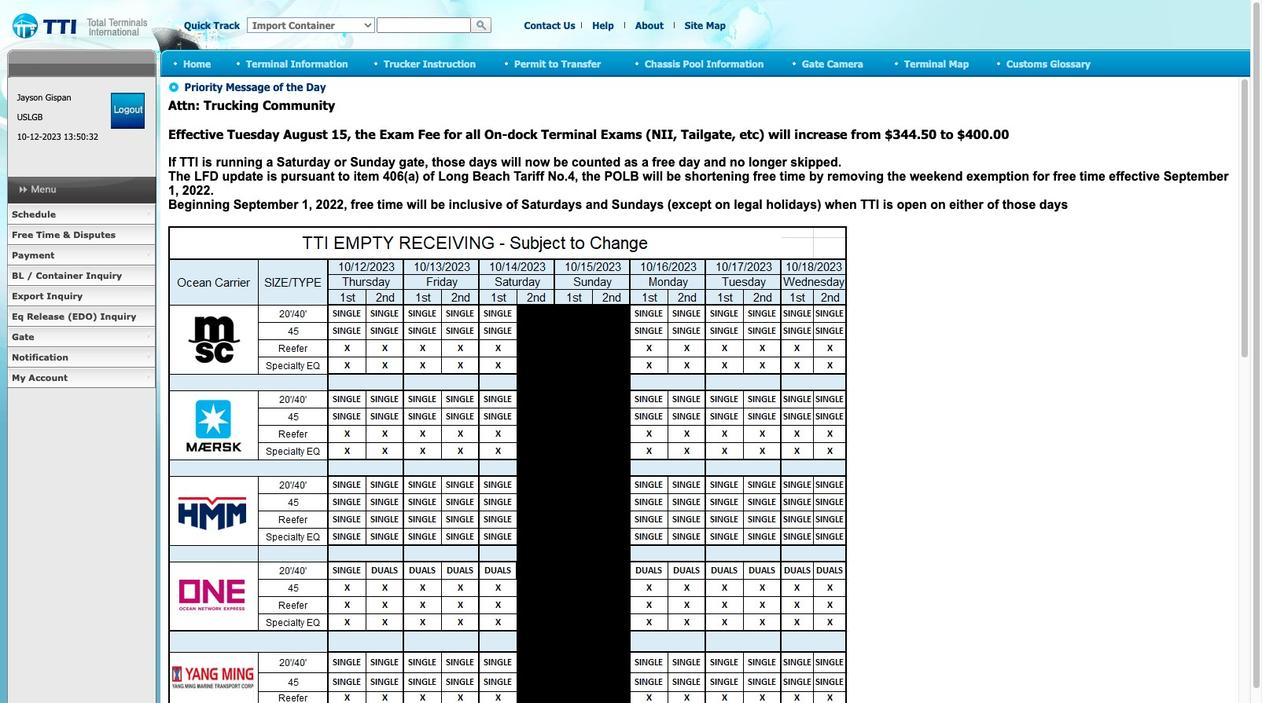 Task type: locate. For each thing, give the bounding box(es) containing it.
customs
[[1007, 58, 1047, 69]]

quick track
[[184, 20, 240, 31]]

inquiry down payment link
[[86, 271, 122, 281]]

map left customs
[[949, 58, 969, 69]]

2 information from the left
[[707, 58, 764, 69]]

0 vertical spatial gate
[[802, 58, 824, 69]]

site
[[685, 20, 703, 31]]

0 vertical spatial inquiry
[[86, 271, 122, 281]]

free time & disputes
[[12, 230, 116, 240]]

permit
[[514, 58, 546, 69]]

bl
[[12, 271, 24, 281]]

gate for gate camera
[[802, 58, 824, 69]]

2023
[[42, 131, 61, 142]]

10-
[[17, 131, 30, 142]]

bl / container inquiry
[[12, 271, 122, 281]]

1 horizontal spatial terminal
[[904, 58, 946, 69]]

container
[[36, 271, 83, 281]]

map for site map
[[706, 20, 726, 31]]

export
[[12, 291, 44, 301]]

us
[[563, 20, 575, 31]]

information
[[291, 58, 348, 69], [707, 58, 764, 69]]

map right site
[[706, 20, 726, 31]]

trucker instruction
[[384, 58, 476, 69]]

0 horizontal spatial terminal
[[246, 58, 288, 69]]

2 terminal from the left
[[904, 58, 946, 69]]

1 horizontal spatial map
[[949, 58, 969, 69]]

1 vertical spatial map
[[949, 58, 969, 69]]

&
[[63, 230, 70, 240]]

inquiry right (edo)
[[100, 311, 136, 322]]

instruction
[[423, 58, 476, 69]]

notification
[[12, 352, 68, 363]]

terminal
[[246, 58, 288, 69], [904, 58, 946, 69]]

gate down the eq
[[12, 332, 34, 342]]

permit to transfer
[[514, 58, 601, 69]]

account
[[29, 373, 68, 383]]

gate
[[802, 58, 824, 69], [12, 332, 34, 342]]

terminal for terminal map
[[904, 58, 946, 69]]

gispan
[[45, 92, 71, 102]]

1 vertical spatial gate
[[12, 332, 34, 342]]

trucker
[[384, 58, 420, 69]]

free
[[12, 230, 33, 240]]

2 vertical spatial inquiry
[[100, 311, 136, 322]]

bl / container inquiry link
[[7, 266, 156, 286]]

inquiry down bl / container inquiry
[[47, 291, 83, 301]]

time
[[36, 230, 60, 240]]

0 horizontal spatial map
[[706, 20, 726, 31]]

release
[[27, 311, 65, 322]]

terminal map
[[904, 58, 969, 69]]

inquiry
[[86, 271, 122, 281], [47, 291, 83, 301], [100, 311, 136, 322]]

gate left camera
[[802, 58, 824, 69]]

pool
[[683, 58, 704, 69]]

gate link
[[7, 327, 156, 348]]

None text field
[[377, 17, 471, 33]]

payment link
[[7, 245, 156, 266]]

site map
[[685, 20, 726, 31]]

jayson gispan
[[17, 92, 71, 102]]

notification link
[[7, 348, 156, 368]]

my account link
[[7, 368, 156, 388]]

terminal for terminal information
[[246, 58, 288, 69]]

0 vertical spatial map
[[706, 20, 726, 31]]

1 information from the left
[[291, 58, 348, 69]]

1 terminal from the left
[[246, 58, 288, 69]]

1 horizontal spatial information
[[707, 58, 764, 69]]

1 horizontal spatial gate
[[802, 58, 824, 69]]

transfer
[[561, 58, 601, 69]]

0 horizontal spatial gate
[[12, 332, 34, 342]]

my account
[[12, 373, 68, 383]]

(edo)
[[68, 311, 97, 322]]

map
[[706, 20, 726, 31], [949, 58, 969, 69]]

export inquiry link
[[7, 286, 156, 307]]

0 horizontal spatial information
[[291, 58, 348, 69]]

help
[[592, 20, 614, 31]]

to
[[549, 58, 559, 69]]



Task type: describe. For each thing, give the bounding box(es) containing it.
gate for gate
[[12, 332, 34, 342]]

contact
[[524, 20, 561, 31]]

1 vertical spatial inquiry
[[47, 291, 83, 301]]

13:50:32
[[64, 131, 98, 142]]

eq release (edo) inquiry link
[[7, 307, 156, 327]]

inquiry for container
[[86, 271, 122, 281]]

home
[[183, 58, 211, 69]]

schedule link
[[7, 204, 156, 225]]

contact us link
[[524, 20, 575, 31]]

uslgb
[[17, 112, 43, 122]]

10-12-2023 13:50:32
[[17, 131, 98, 142]]

about link
[[635, 20, 664, 31]]

map for terminal map
[[949, 58, 969, 69]]

my
[[12, 373, 26, 383]]

about
[[635, 20, 664, 31]]

inquiry for (edo)
[[100, 311, 136, 322]]

eq release (edo) inquiry
[[12, 311, 136, 322]]

track
[[214, 20, 240, 31]]

chassis
[[645, 58, 680, 69]]

eq
[[12, 311, 24, 322]]

login image
[[111, 93, 145, 129]]

payment
[[12, 250, 55, 260]]

gate camera
[[802, 58, 863, 69]]

terminal information
[[246, 58, 348, 69]]

schedule
[[12, 209, 56, 219]]

customs glossary
[[1007, 58, 1091, 69]]

glossary
[[1050, 58, 1091, 69]]

jayson
[[17, 92, 43, 102]]

contact us
[[524, 20, 575, 31]]

help link
[[592, 20, 614, 31]]

disputes
[[73, 230, 116, 240]]

quick
[[184, 20, 211, 31]]

/
[[27, 271, 33, 281]]

camera
[[827, 58, 863, 69]]

chassis pool information
[[645, 58, 764, 69]]

12-
[[30, 131, 42, 142]]

site map link
[[685, 20, 726, 31]]

export inquiry
[[12, 291, 83, 301]]

free time & disputes link
[[7, 225, 156, 245]]



Task type: vqa. For each thing, say whether or not it's contained in the screenshot.
trucker instruction
yes



